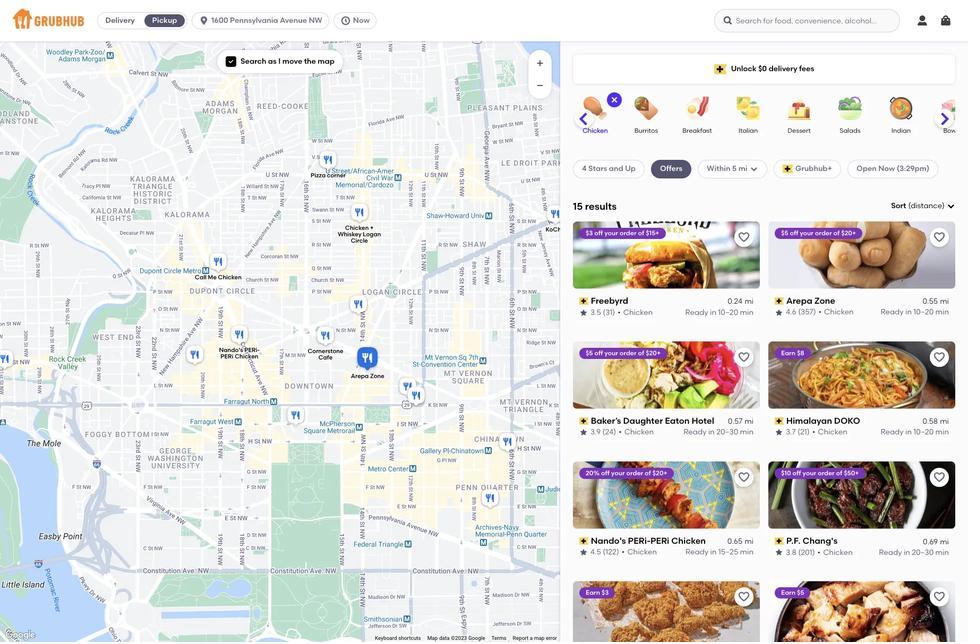 Task type: describe. For each thing, give the bounding box(es) containing it.
indian image
[[883, 97, 920, 120]]

earn for earn $8
[[782, 349, 796, 357]]

earn $8
[[782, 349, 805, 357]]

$0
[[759, 64, 767, 73]]

call me chicken image
[[207, 251, 229, 274]]

freebyrd
[[591, 296, 629, 306]]

0.55
[[923, 297, 938, 306]]

burritos image
[[628, 97, 665, 120]]

subscription pass image for arepa zone
[[775, 298, 785, 305]]

within
[[707, 164, 731, 173]]

chicken down "nando's peri-peri chicken"
[[628, 548, 657, 557]]

map
[[427, 635, 438, 641]]

your for arepa zone
[[800, 229, 814, 237]]

save this restaurant image
[[933, 591, 946, 604]]

star icon image for freebyrd
[[580, 308, 588, 317]]

0.24
[[728, 297, 743, 306]]

+
[[370, 224, 374, 231]]

subscription pass image for freebyrd
[[580, 298, 589, 305]]

3.7
[[786, 428, 796, 437]]

Search for food, convenience, alcohol... search field
[[715, 9, 901, 32]]

now button
[[334, 12, 381, 29]]

off for baker's daughter eaton hotel
[[595, 349, 603, 357]]

10–20 for freebyrd
[[718, 308, 739, 317]]

3.8 (201)
[[786, 548, 815, 557]]

terms
[[492, 635, 507, 641]]

star icon image for nando's peri-peri chicken
[[580, 548, 588, 557]]

baker's daughter eaton hotel
[[591, 416, 715, 426]]

mi right 0.24 at the top of page
[[745, 297, 754, 306]]

in for arepa zone
[[906, 308, 912, 317]]

peri for nando's peri-peri chicken
[[651, 536, 670, 546]]

nando's peri-peri chicken image
[[229, 324, 250, 347]]

save this restaurant button for freebyrd
[[735, 228, 754, 247]]

©2023
[[451, 635, 467, 641]]

spice 6 modern indian image
[[497, 431, 518, 455]]

• for p.f. chang's
[[818, 548, 821, 557]]

chicken + whiskey logan circle
[[338, 224, 381, 244]]

report
[[513, 635, 529, 641]]

your for nando's peri-peri chicken
[[611, 469, 625, 477]]

1 horizontal spatial $3
[[602, 589, 609, 597]]

5
[[733, 164, 737, 173]]

bowls image
[[934, 97, 969, 120]]

in for freebyrd
[[710, 308, 717, 317]]

save this restaurant image for freebyrd
[[738, 231, 751, 244]]

delivery
[[769, 64, 798, 73]]

ready in 10–20 min for himalayan doko
[[881, 428, 949, 437]]

4
[[582, 164, 587, 173]]

within 5 mi
[[707, 164, 748, 173]]

p.f. chang's
[[787, 536, 838, 546]]

off for nando's peri-peri chicken
[[601, 469, 610, 477]]

bowls
[[944, 127, 961, 134]]

min for freebyrd
[[740, 308, 754, 317]]

of for nando's peri-peri chicken
[[645, 469, 651, 477]]

off for freebyrd
[[595, 229, 603, 237]]

0 horizontal spatial map
[[318, 57, 335, 66]]

breakfast
[[683, 127, 712, 134]]

$5 off your order of $20+ for daughter
[[586, 349, 661, 357]]

0.55 mi
[[923, 297, 949, 306]]

pizza
[[311, 172, 326, 179]]

dessert image
[[781, 97, 818, 120]]

grubhub+
[[796, 164, 833, 173]]

(21)
[[798, 428, 810, 437]]

report a map error link
[[513, 635, 557, 641]]

stars
[[589, 164, 607, 173]]

shortcuts
[[399, 635, 421, 641]]

• chicken for arepa zone
[[819, 308, 854, 317]]

results
[[585, 200, 617, 212]]

minus icon image
[[535, 80, 546, 91]]

$5 for arepa zone
[[782, 229, 789, 237]]

save this restaurant button for arepa zone
[[930, 228, 949, 247]]

svg image for 1600 pennsylvania avenue nw
[[199, 15, 209, 26]]

google
[[469, 635, 485, 641]]

peri for nando's peri- peri chicken
[[220, 353, 233, 360]]

cornerstone cafe image
[[315, 325, 336, 348]]

svg image for now
[[340, 15, 351, 26]]

min for baker's daughter eaton hotel
[[740, 428, 754, 437]]

20%
[[586, 469, 600, 477]]

search
[[241, 57, 266, 66]]

pickup button
[[142, 12, 187, 29]]

$20+ for peri-
[[653, 469, 668, 477]]

(357)
[[799, 308, 816, 317]]

mi for zone
[[940, 297, 949, 306]]

order for p.f. chang's
[[818, 469, 835, 477]]

off for arepa zone
[[790, 229, 799, 237]]

1 horizontal spatial zone
[[815, 296, 836, 306]]

sort
[[892, 201, 907, 210]]

0.69
[[923, 537, 938, 546]]

20–30 for baker's daughter eaton hotel
[[717, 428, 739, 437]]

the
[[304, 57, 316, 66]]

min for p.f. chang's
[[936, 548, 949, 557]]

save this restaurant image for nando's peri-peri chicken
[[738, 471, 751, 484]]

ready for baker's daughter eaton hotel
[[684, 428, 707, 437]]

arepa zone logo image
[[769, 221, 956, 289]]

popeyes image
[[348, 294, 369, 317]]

0.58
[[923, 417, 938, 426]]

nando's peri-peri chicken logo image
[[573, 461, 760, 529]]

• chicken for baker's daughter eaton hotel
[[619, 428, 654, 437]]

svg image for search as i move the map
[[228, 59, 234, 65]]

nw
[[309, 16, 322, 25]]

ready in 20–30 min for baker's daughter eaton hotel
[[684, 428, 754, 437]]

open
[[857, 164, 877, 173]]

popeyes logo image
[[573, 581, 760, 642]]

order for nando's peri-peri chicken
[[627, 469, 644, 477]]

peri- for nando's peri- peri chicken
[[244, 347, 260, 354]]

of for p.f. chang's
[[837, 469, 843, 477]]

4 stars and up
[[582, 164, 636, 173]]

subscription pass image for nando's peri-peri chicken
[[580, 538, 589, 545]]

map data ©2023 google
[[427, 635, 485, 641]]

1 vertical spatial now
[[879, 164, 895, 173]]

whiskey
[[338, 231, 361, 238]]

freebyrd image
[[285, 405, 306, 428]]

as
[[268, 57, 277, 66]]

terms link
[[492, 635, 507, 641]]

arepa zone inside map region
[[351, 373, 384, 379]]

4.5
[[591, 548, 601, 557]]

order for arepa zone
[[815, 229, 832, 237]]

$10
[[782, 469, 791, 477]]

4.5 (122)
[[591, 548, 619, 557]]

chicken down daughter
[[625, 428, 654, 437]]

0 vertical spatial arepa
[[787, 296, 813, 306]]

earn $5
[[782, 589, 805, 597]]

kochix
[[546, 226, 566, 233]]

0 horizontal spatial $3
[[586, 229, 593, 237]]

(24)
[[603, 428, 616, 437]]

keyboard shortcuts button
[[375, 635, 421, 642]]

0.58 mi
[[923, 417, 949, 426]]

save this restaurant button for himalayan doko
[[930, 348, 949, 367]]

3.5
[[591, 308, 601, 317]]

in for p.f. chang's
[[904, 548, 911, 557]]

• chicken for p.f. chang's
[[818, 548, 853, 557]]

ready for himalayan doko
[[881, 428, 904, 437]]

ready for arepa zone
[[881, 308, 904, 317]]

(
[[909, 201, 911, 210]]

1600 pennsylvania avenue nw
[[212, 16, 322, 25]]

pennsylvania
[[230, 16, 278, 25]]

p.f. chang's image
[[184, 344, 205, 367]]

grubhub plus flag logo image for grubhub+
[[783, 165, 794, 173]]

cornerstone
[[308, 348, 343, 355]]

mi for peri-
[[745, 537, 754, 546]]

himalayan doko
[[787, 416, 861, 426]]

3.9 (24)
[[591, 428, 616, 437]]

chang's
[[803, 536, 838, 546]]

15–25
[[719, 548, 739, 557]]

distance
[[911, 201, 943, 210]]

doko
[[835, 416, 861, 426]]

• for arepa zone
[[819, 308, 822, 317]]

cafe
[[318, 354, 332, 361]]

chicken right (357)
[[825, 308, 854, 317]]

1600 pennsylvania avenue nw button
[[192, 12, 334, 29]]

chicken right me
[[218, 274, 241, 281]]

corner
[[327, 172, 346, 179]]

(31)
[[603, 308, 615, 317]]

ready for nando's peri-peri chicken
[[686, 548, 709, 557]]

star icon image for arepa zone
[[775, 308, 784, 317]]

• chicken for himalayan doko
[[813, 428, 848, 437]]

keyboard
[[375, 635, 397, 641]]

report a map error
[[513, 635, 557, 641]]

of for freebyrd
[[638, 229, 645, 237]]

svg image inside field
[[947, 202, 956, 210]]

save this restaurant button for p.f. chang's
[[930, 468, 949, 487]]

your for p.f. chang's
[[803, 469, 817, 477]]

off for p.f. chang's
[[793, 469, 801, 477]]

himalayan
[[787, 416, 833, 426]]

seoulspice logo image
[[769, 581, 956, 642]]

six street eats image
[[0, 348, 15, 372]]

0.65 mi
[[728, 537, 754, 546]]

chicken down chang's
[[824, 548, 853, 557]]

0.57
[[728, 417, 743, 426]]



Task type: vqa. For each thing, say whether or not it's contained in the screenshot.
4.3
no



Task type: locate. For each thing, give the bounding box(es) containing it.
ready in 10–20 min down 0.58 at the right
[[881, 428, 949, 437]]

freebyrd  logo image
[[573, 221, 760, 289]]

svg image
[[916, 14, 929, 27], [199, 15, 209, 26], [340, 15, 351, 26], [228, 59, 234, 65], [947, 202, 956, 210]]

offers
[[660, 164, 683, 173]]

(122)
[[603, 548, 619, 557]]

3.5 (31)
[[591, 308, 615, 317]]

save this restaurant image
[[738, 231, 751, 244], [933, 231, 946, 244], [738, 351, 751, 364], [933, 351, 946, 364], [738, 471, 751, 484], [933, 471, 946, 484], [738, 591, 751, 604]]

0 vertical spatial $5
[[782, 229, 789, 237]]

your
[[605, 229, 618, 237], [800, 229, 814, 237], [605, 349, 618, 357], [611, 469, 625, 477], [803, 469, 817, 477]]

• chicken down chang's
[[818, 548, 853, 557]]

earn for earn $3
[[586, 589, 600, 597]]

mi for chang's
[[940, 537, 949, 546]]

baker's daughter eaton hotel image
[[397, 376, 418, 399]]

breakfast image
[[679, 97, 716, 120]]

arepa zone up (357)
[[787, 296, 836, 306]]

0 horizontal spatial arepa zone
[[351, 373, 384, 379]]

subscription pass image left baker's
[[580, 418, 589, 425]]

grubhub plus flag logo image
[[714, 64, 727, 74], [783, 165, 794, 173]]

i
[[279, 57, 281, 66]]

0 vertical spatial grubhub plus flag logo image
[[714, 64, 727, 74]]

mi right 5
[[739, 164, 748, 173]]

none field containing sort
[[892, 201, 956, 212]]

0 vertical spatial subscription pass image
[[580, 418, 589, 425]]

search as i move the map
[[241, 57, 335, 66]]

0.69 mi
[[923, 537, 949, 546]]

15 results
[[573, 200, 617, 212]]

burritos
[[635, 127, 658, 134]]

min for arepa zone
[[936, 308, 949, 317]]

2 vertical spatial $5
[[797, 589, 805, 597]]

pizza corner image
[[317, 149, 339, 172]]

1 vertical spatial arepa
[[351, 373, 369, 379]]

star icon image left 3.7
[[775, 428, 784, 437]]

0 vertical spatial peri-
[[244, 347, 260, 354]]

logan
[[363, 231, 381, 238]]

4.6
[[786, 308, 797, 317]]

keyboard shortcuts
[[375, 635, 421, 641]]

• chicken right (357)
[[819, 308, 854, 317]]

now right nw
[[353, 16, 370, 25]]

svg image inside now button
[[340, 15, 351, 26]]

1 vertical spatial zone
[[370, 373, 384, 379]]

nando's peri- peri chicken
[[219, 347, 260, 360]]

1 vertical spatial peri-
[[628, 536, 651, 546]]

seoulspice image
[[479, 487, 501, 511]]

$8
[[797, 349, 805, 357]]

mi for doko
[[940, 417, 949, 426]]

chicken image
[[577, 97, 614, 120]]

save this restaurant button for nando's peri-peri chicken
[[735, 468, 754, 487]]

0 horizontal spatial zone
[[370, 373, 384, 379]]

up
[[625, 164, 636, 173]]

chicken + whiskey logan circle image
[[349, 202, 370, 225]]

• chicken down himalayan doko
[[813, 428, 848, 437]]

earn
[[782, 349, 796, 357], [586, 589, 600, 597], [782, 589, 796, 597]]

earn down 3.8
[[782, 589, 796, 597]]

avenue
[[280, 16, 307, 25]]

star icon image
[[580, 308, 588, 317], [775, 308, 784, 317], [580, 428, 588, 437], [775, 428, 784, 437], [580, 548, 588, 557], [775, 548, 784, 557]]

20–30
[[717, 428, 739, 437], [912, 548, 934, 557]]

1 vertical spatial 20–30
[[912, 548, 934, 557]]

of
[[638, 229, 645, 237], [834, 229, 840, 237], [638, 349, 645, 357], [645, 469, 651, 477], [837, 469, 843, 477]]

• chicken for freebyrd
[[618, 308, 653, 317]]

10–20 down 0.58 at the right
[[914, 428, 934, 437]]

baker's daughter eaton hotel logo image
[[573, 341, 760, 409]]

0 horizontal spatial 20–30
[[717, 428, 739, 437]]

save this restaurant image for p.f. chang's
[[933, 471, 946, 484]]

• down chang's
[[818, 548, 821, 557]]

1 vertical spatial $5 off your order of $20+
[[586, 349, 661, 357]]

move
[[283, 57, 302, 66]]

$50+
[[844, 469, 859, 477]]

now right open
[[879, 164, 895, 173]]

20% off your order of $20+
[[586, 469, 668, 477]]

min for nando's peri-peri chicken
[[740, 548, 754, 557]]

0 horizontal spatial peri
[[220, 353, 233, 360]]

ready
[[686, 308, 709, 317], [881, 308, 904, 317], [684, 428, 707, 437], [881, 428, 904, 437], [686, 548, 709, 557], [879, 548, 902, 557]]

salads image
[[832, 97, 869, 120]]

• right (31)
[[618, 308, 621, 317]]

peri down nando's peri-peri chicken 'image'
[[220, 353, 233, 360]]

1 horizontal spatial nando's
[[591, 536, 626, 546]]

1 horizontal spatial $5 off your order of $20+
[[782, 229, 856, 237]]

2 vertical spatial $20+
[[653, 469, 668, 477]]

subscription pass image for p.f. chang's
[[775, 538, 785, 545]]

star icon image left 3.5
[[580, 308, 588, 317]]

grubhub plus flag logo image left unlock
[[714, 64, 727, 74]]

mi right 0.57
[[745, 417, 754, 426]]

star icon image for himalayan doko
[[775, 428, 784, 437]]

arepa inside map region
[[351, 373, 369, 379]]

zone left baker's daughter eaton hotel image at the bottom of the page
[[370, 373, 384, 379]]

• for freebyrd
[[618, 308, 621, 317]]

arepa left baker's daughter eaton hotel image at the bottom of the page
[[351, 373, 369, 379]]

of for arepa zone
[[834, 229, 840, 237]]

star icon image left 3.9 at the bottom right of the page
[[580, 428, 588, 437]]

nando's for nando's peri- peri chicken
[[219, 347, 243, 354]]

subscription pass image left p.f. at the right of page
[[775, 538, 785, 545]]

nando's
[[219, 347, 243, 354], [591, 536, 626, 546]]

grubhub plus flag logo image for unlock $0 delivery fees
[[714, 64, 727, 74]]

svg image inside 1600 pennsylvania avenue nw button
[[199, 15, 209, 26]]

20–30 down 0.57
[[717, 428, 739, 437]]

chicken inside nando's peri- peri chicken
[[235, 353, 258, 360]]

map region
[[0, 0, 583, 642]]

order for baker's daughter eaton hotel
[[620, 349, 637, 357]]

earn left $8
[[782, 349, 796, 357]]

0 vertical spatial $20+
[[842, 229, 856, 237]]

0 horizontal spatial $5
[[586, 349, 593, 357]]

arepa zone
[[787, 296, 836, 306], [351, 373, 384, 379]]

grubhub plus flag logo image left grubhub+ on the top
[[783, 165, 794, 173]]

chicken down nando's peri-peri chicken 'image'
[[235, 353, 258, 360]]

$20+ for daughter
[[646, 349, 661, 357]]

star icon image for p.f. chang's
[[775, 548, 784, 557]]

svg image
[[940, 14, 953, 27], [723, 15, 734, 26], [610, 96, 619, 104], [750, 165, 758, 173]]

map
[[318, 57, 335, 66], [534, 635, 545, 641]]

now inside button
[[353, 16, 370, 25]]

1 horizontal spatial peri-
[[628, 536, 651, 546]]

pizza corner
[[311, 172, 346, 179]]

nando's right p.f. chang's icon at the left of the page
[[219, 347, 243, 354]]

• chicken for nando's peri-peri chicken
[[622, 548, 657, 557]]

10–20 for arepa zone
[[914, 308, 934, 317]]

in for baker's daughter eaton hotel
[[709, 428, 715, 437]]

1 vertical spatial arepa zone
[[351, 373, 384, 379]]

• chicken
[[618, 308, 653, 317], [819, 308, 854, 317], [619, 428, 654, 437], [813, 428, 848, 437], [622, 548, 657, 557], [818, 548, 853, 557]]

3.7 (21)
[[786, 428, 810, 437]]

20–30 for p.f. chang's
[[912, 548, 934, 557]]

min down 0.65 mi
[[740, 548, 754, 557]]

off
[[595, 229, 603, 237], [790, 229, 799, 237], [595, 349, 603, 357], [601, 469, 610, 477], [793, 469, 801, 477]]

ready in 10–20 min down 0.55 on the top right of page
[[881, 308, 949, 317]]

1 horizontal spatial map
[[534, 635, 545, 641]]

your for baker's daughter eaton hotel
[[605, 349, 618, 357]]

star icon image left 4.5
[[580, 548, 588, 557]]

10–20 down 0.55 on the top right of page
[[914, 308, 934, 317]]

save this restaurant image for baker's daughter eaton hotel
[[738, 351, 751, 364]]

$20+ for zone
[[842, 229, 856, 237]]

himalayan doko logo image
[[769, 341, 956, 409]]

himalayan doko image
[[406, 385, 427, 408]]

map right the
[[318, 57, 335, 66]]

arepa zone left baker's daughter eaton hotel image at the bottom of the page
[[351, 373, 384, 379]]

• for himalayan doko
[[813, 428, 816, 437]]

your for freebyrd
[[605, 229, 618, 237]]

$5 for baker's daughter eaton hotel
[[586, 349, 593, 357]]

mi for daughter
[[745, 417, 754, 426]]

1 horizontal spatial now
[[879, 164, 895, 173]]

salads
[[840, 127, 861, 134]]

min for himalayan doko
[[936, 428, 949, 437]]

nando's up (122)
[[591, 536, 626, 546]]

1 vertical spatial grubhub plus flag logo image
[[783, 165, 794, 173]]

1 vertical spatial subscription pass image
[[775, 538, 785, 545]]

order for freebyrd
[[620, 229, 637, 237]]

0 vertical spatial 20–30
[[717, 428, 739, 437]]

star icon image left 3.8
[[775, 548, 784, 557]]

1 horizontal spatial peri
[[651, 536, 670, 546]]

unlock
[[731, 64, 757, 73]]

arepa up 4.6 (357)
[[787, 296, 813, 306]]

1 vertical spatial ready in 20–30 min
[[879, 548, 949, 557]]

save this restaurant image for himalayan doko
[[933, 351, 946, 364]]

0 vertical spatial map
[[318, 57, 335, 66]]

star icon image left 4.6
[[775, 308, 784, 317]]

4.6 (357)
[[786, 308, 816, 317]]

plus icon image
[[535, 58, 546, 69]]

$3 down 4.5 (122)
[[602, 589, 609, 597]]

0 horizontal spatial $5 off your order of $20+
[[586, 349, 661, 357]]

min down 0.55 mi
[[936, 308, 949, 317]]

me
[[208, 274, 216, 281]]

min down 0.58 mi
[[936, 428, 949, 437]]

chicken up the ready in 15–25 min
[[672, 536, 706, 546]]

delivery button
[[98, 12, 142, 29]]

3.8
[[786, 548, 797, 557]]

0 vertical spatial arepa zone
[[787, 296, 836, 306]]

peri down nando's peri-peri chicken logo on the right bottom of the page
[[651, 536, 670, 546]]

earn $3
[[586, 589, 609, 597]]

0 vertical spatial peri
[[220, 353, 233, 360]]

chicken down chicken image
[[583, 127, 608, 134]]

10–20 down 0.24 at the top of page
[[718, 308, 739, 317]]

zone inside map region
[[370, 373, 384, 379]]

0.57 mi
[[728, 417, 754, 426]]

of for baker's daughter eaton hotel
[[638, 349, 645, 357]]

nando's for nando's peri-peri chicken
[[591, 536, 626, 546]]

1 vertical spatial $20+
[[646, 349, 661, 357]]

• right (122)
[[622, 548, 625, 557]]

chicken down himalayan doko
[[818, 428, 848, 437]]

ready for freebyrd
[[686, 308, 709, 317]]

• right (24)
[[619, 428, 622, 437]]

nando's inside nando's peri- peri chicken
[[219, 347, 243, 354]]

ready in 10–20 min
[[686, 308, 754, 317], [881, 308, 949, 317], [881, 428, 949, 437]]

1 vertical spatial nando's
[[591, 536, 626, 546]]

ready in 20–30 min for p.f. chang's
[[879, 548, 949, 557]]

p.f.
[[787, 536, 801, 546]]

0 horizontal spatial peri-
[[244, 347, 260, 354]]

pickup
[[152, 16, 177, 25]]

1 horizontal spatial $5
[[782, 229, 789, 237]]

20–30 down "0.69"
[[912, 548, 934, 557]]

• chicken down "nando's peri-peri chicken"
[[622, 548, 657, 557]]

mi right 0.58 at the right
[[940, 417, 949, 426]]

sort ( distance )
[[892, 201, 945, 210]]

1 horizontal spatial 20–30
[[912, 548, 934, 557]]

ready in 20–30 min down hotel
[[684, 428, 754, 437]]

0 vertical spatial nando's
[[219, 347, 243, 354]]

mi right 0.55 on the top right of page
[[940, 297, 949, 306]]

kochix image
[[545, 203, 566, 227]]

dessert
[[788, 127, 811, 134]]

0 horizontal spatial ready in 20–30 min
[[684, 428, 754, 437]]

1 vertical spatial $5
[[586, 349, 593, 357]]

1 vertical spatial $3
[[602, 589, 609, 597]]

(201)
[[799, 548, 815, 557]]

fees
[[800, 64, 815, 73]]

save this restaurant image for arepa zone
[[933, 231, 946, 244]]

min down 0.24 mi
[[740, 308, 754, 317]]

0 vertical spatial zone
[[815, 296, 836, 306]]

1600
[[212, 16, 228, 25]]

ready in 20–30 min down "0.69"
[[879, 548, 949, 557]]

mi right "0.69"
[[940, 537, 949, 546]]

open now (3:29pm)
[[857, 164, 930, 173]]

earn down 4.5
[[586, 589, 600, 597]]

ready in 10–20 min for arepa zone
[[881, 308, 949, 317]]

google image
[[3, 629, 38, 642]]

nando's peri-peri chicken
[[591, 536, 706, 546]]

0 horizontal spatial nando's
[[219, 347, 243, 354]]

$3 down '15 results'
[[586, 229, 593, 237]]

italian image
[[730, 97, 767, 120]]

in
[[710, 308, 717, 317], [906, 308, 912, 317], [709, 428, 715, 437], [906, 428, 912, 437], [711, 548, 717, 557], [904, 548, 911, 557]]

• right (21)
[[813, 428, 816, 437]]

in for nando's peri-peri chicken
[[711, 548, 717, 557]]

min down 0.69 mi
[[936, 548, 949, 557]]

main navigation navigation
[[0, 0, 969, 41]]

data
[[439, 635, 450, 641]]

p.f. chang's  logo image
[[769, 461, 956, 529]]

0 vertical spatial $5 off your order of $20+
[[782, 229, 856, 237]]

indian
[[892, 127, 911, 134]]

• chicken right (31)
[[618, 308, 653, 317]]

min
[[740, 308, 754, 317], [936, 308, 949, 317], [740, 428, 754, 437], [936, 428, 949, 437], [740, 548, 754, 557], [936, 548, 949, 557]]

save this restaurant button for baker's daughter eaton hotel
[[735, 348, 754, 367]]

)
[[943, 201, 945, 210]]

peri- for nando's peri-peri chicken
[[628, 536, 651, 546]]

0 vertical spatial $3
[[586, 229, 593, 237]]

hotel
[[692, 416, 715, 426]]

0 horizontal spatial arepa
[[351, 373, 369, 379]]

1 vertical spatial map
[[534, 635, 545, 641]]

ready for p.f. chang's
[[879, 548, 902, 557]]

1 horizontal spatial subscription pass image
[[775, 538, 785, 545]]

1 horizontal spatial grubhub plus flag logo image
[[783, 165, 794, 173]]

1 horizontal spatial arepa
[[787, 296, 813, 306]]

1 horizontal spatial ready in 20–30 min
[[879, 548, 949, 557]]

• for baker's daughter eaton hotel
[[619, 428, 622, 437]]

1 vertical spatial peri
[[651, 536, 670, 546]]

earn for earn $5
[[782, 589, 796, 597]]

0 horizontal spatial grubhub plus flag logo image
[[714, 64, 727, 74]]

chicken inside chicken + whiskey logan circle
[[345, 224, 369, 231]]

0 vertical spatial now
[[353, 16, 370, 25]]

unlock $0 delivery fees
[[731, 64, 815, 73]]

0.65
[[728, 537, 743, 546]]

• for nando's peri-peri chicken
[[622, 548, 625, 557]]

subscription pass image
[[580, 298, 589, 305], [775, 298, 785, 305], [775, 418, 785, 425], [580, 538, 589, 545]]

ready in 20–30 min
[[684, 428, 754, 437], [879, 548, 949, 557]]

• right (357)
[[819, 308, 822, 317]]

min down 0.57 mi
[[740, 428, 754, 437]]

peri inside nando's peri- peri chicken
[[220, 353, 233, 360]]

circle
[[351, 237, 368, 244]]

arepa
[[787, 296, 813, 306], [351, 373, 369, 379]]

None field
[[892, 201, 956, 212]]

in for himalayan doko
[[906, 428, 912, 437]]

star icon image for baker's daughter eaton hotel
[[580, 428, 588, 437]]

chicken right (31)
[[624, 308, 653, 317]]

ready in 10–20 min down 0.24 at the top of page
[[686, 308, 754, 317]]

peri-
[[244, 347, 260, 354], [628, 536, 651, 546]]

ready in 10–20 min for freebyrd
[[686, 308, 754, 317]]

peri- inside nando's peri- peri chicken
[[244, 347, 260, 354]]

$5 off your order of $20+ for zone
[[782, 229, 856, 237]]

ready in 15–25 min
[[686, 548, 754, 557]]

now
[[353, 16, 370, 25], [879, 164, 895, 173]]

subscription pass image for himalayan doko
[[775, 418, 785, 425]]

10–20
[[718, 308, 739, 317], [914, 308, 934, 317], [914, 428, 934, 437]]

• chicken down daughter
[[619, 428, 654, 437]]

mi right 0.65
[[745, 537, 754, 546]]

2 horizontal spatial $5
[[797, 589, 805, 597]]

0 horizontal spatial now
[[353, 16, 370, 25]]

call
[[195, 274, 206, 281]]

subscription pass image
[[580, 418, 589, 425], [775, 538, 785, 545]]

arepa zone image
[[355, 345, 380, 373]]

chicken up circle
[[345, 224, 369, 231]]

zone up (357)
[[815, 296, 836, 306]]

0 horizontal spatial subscription pass image
[[580, 418, 589, 425]]

15
[[573, 200, 583, 212]]

0 vertical spatial ready in 20–30 min
[[684, 428, 754, 437]]

10–20 for himalayan doko
[[914, 428, 934, 437]]

map right a
[[534, 635, 545, 641]]

subscription pass image for baker's daughter eaton hotel
[[580, 418, 589, 425]]

call me chicken
[[195, 274, 241, 281]]

1 horizontal spatial arepa zone
[[787, 296, 836, 306]]



